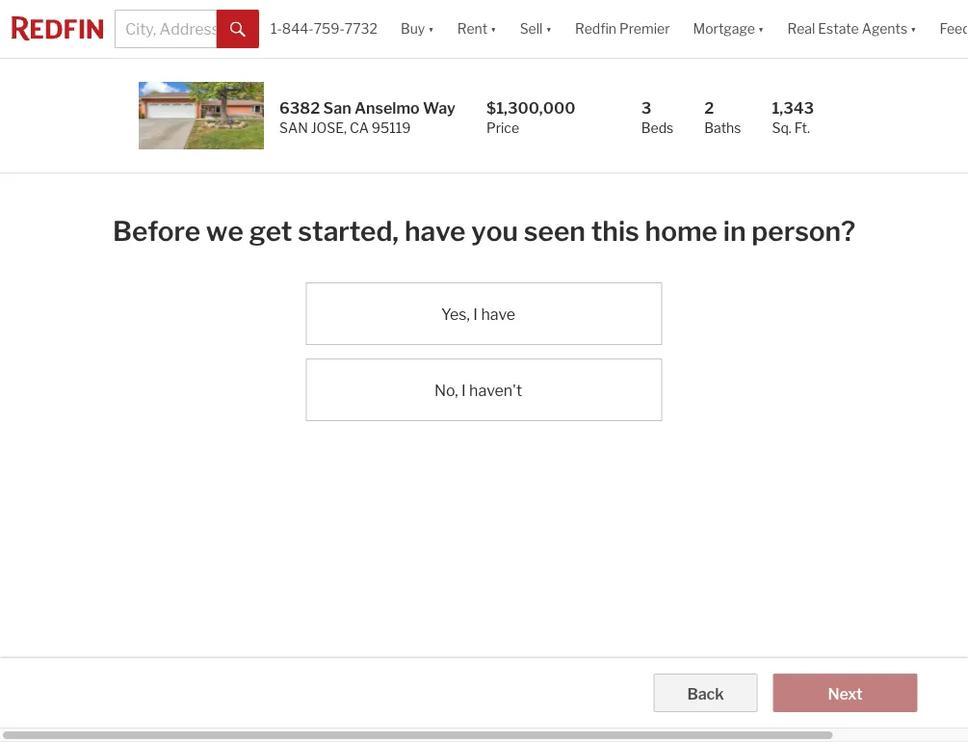 Task type: locate. For each thing, give the bounding box(es) containing it.
3 ▾ from the left
[[546, 21, 552, 37]]

get
[[249, 215, 293, 248]]

95119
[[372, 120, 411, 136]]

in
[[724, 215, 747, 248]]

have
[[405, 215, 466, 248], [481, 305, 516, 324]]

back
[[688, 685, 725, 703]]

▾
[[428, 21, 435, 37], [491, 21, 497, 37], [546, 21, 552, 37], [759, 21, 765, 37], [911, 21, 917, 37]]

City, Address, School, Agent, ZIP search field
[[115, 10, 217, 48]]

beds
[[642, 120, 674, 136]]

yes, i have
[[441, 305, 516, 324]]

1 horizontal spatial have
[[481, 305, 516, 324]]

▾ right agents
[[911, 21, 917, 37]]

mortgage ▾ button
[[694, 0, 765, 58]]

▾ right mortgage
[[759, 21, 765, 37]]

real estate agents ▾ button
[[777, 0, 929, 58]]

before we get started, have you seen this home in person?. required field. element
[[113, 204, 856, 252]]

i for have
[[474, 305, 478, 324]]

have left the you
[[405, 215, 466, 248]]

jose
[[311, 120, 344, 136]]

4 ▾ from the left
[[759, 21, 765, 37]]

2 ▾ from the left
[[491, 21, 497, 37]]

▾ right the sell
[[546, 21, 552, 37]]

home
[[646, 215, 718, 248]]

yes,
[[441, 305, 470, 324]]

i right no,
[[462, 381, 466, 400]]

i for haven't
[[462, 381, 466, 400]]

1,343
[[773, 98, 815, 117]]

redfin premier button
[[564, 0, 682, 58]]

1,343 sq. ft.
[[773, 98, 815, 136]]

buy ▾ button
[[401, 0, 435, 58]]

$1,300,000 price
[[487, 98, 576, 136]]

6382 san anselmo way san jose , ca 95119
[[280, 98, 456, 136]]

844-
[[282, 21, 314, 37]]

san
[[280, 120, 308, 136]]

next button
[[774, 674, 918, 712]]

redfin premier
[[576, 21, 671, 37]]

real
[[788, 21, 816, 37]]

1 vertical spatial i
[[462, 381, 466, 400]]

0 vertical spatial i
[[474, 305, 478, 324]]

▾ right buy
[[428, 21, 435, 37]]

we
[[206, 215, 244, 248]]

started,
[[298, 215, 399, 248]]

▾ for sell ▾
[[546, 21, 552, 37]]

3
[[642, 98, 652, 117]]

0 horizontal spatial have
[[405, 215, 466, 248]]

1-844-759-7732
[[271, 21, 378, 37]]

2
[[705, 98, 715, 117]]

▾ right "rent"
[[491, 21, 497, 37]]

person?
[[752, 215, 856, 248]]

have right yes,
[[481, 305, 516, 324]]

no, i haven't
[[435, 381, 523, 400]]

feed
[[941, 21, 969, 37]]

i right yes,
[[474, 305, 478, 324]]

haven't
[[470, 381, 523, 400]]

,
[[344, 120, 347, 136]]

buy
[[401, 21, 425, 37]]

1 ▾ from the left
[[428, 21, 435, 37]]

i
[[474, 305, 478, 324], [462, 381, 466, 400]]

1-
[[271, 21, 282, 37]]

1 horizontal spatial i
[[474, 305, 478, 324]]

estate
[[819, 21, 860, 37]]

before
[[113, 215, 201, 248]]

submit search image
[[230, 22, 246, 37]]

0 horizontal spatial i
[[462, 381, 466, 400]]



Task type: describe. For each thing, give the bounding box(es) containing it.
6382
[[280, 98, 320, 117]]

you
[[472, 215, 519, 248]]

ca
[[350, 120, 369, 136]]

buy ▾
[[401, 21, 435, 37]]

rent ▾
[[458, 21, 497, 37]]

premier
[[620, 21, 671, 37]]

5 ▾ from the left
[[911, 21, 917, 37]]

no,
[[435, 381, 458, 400]]

way
[[423, 98, 456, 117]]

price
[[487, 120, 520, 136]]

mortgage
[[694, 21, 756, 37]]

rent
[[458, 21, 488, 37]]

sell
[[520, 21, 543, 37]]

sq.
[[773, 120, 792, 136]]

$1,300,000
[[487, 98, 576, 117]]

rent ▾ button
[[458, 0, 497, 58]]

sell ▾ button
[[509, 0, 564, 58]]

baths
[[705, 120, 742, 136]]

back button
[[654, 674, 758, 712]]

1 vertical spatial have
[[481, 305, 516, 324]]

rent ▾ button
[[446, 0, 509, 58]]

▾ for buy ▾
[[428, 21, 435, 37]]

before we get started, have you seen this home in person?
[[113, 215, 856, 248]]

7732
[[345, 21, 378, 37]]

ft.
[[795, 120, 811, 136]]

▾ for mortgage ▾
[[759, 21, 765, 37]]

san
[[324, 98, 352, 117]]

redfin
[[576, 21, 617, 37]]

next
[[829, 685, 863, 703]]

▾ for rent ▾
[[491, 21, 497, 37]]

feed button
[[929, 0, 969, 58]]

anselmo
[[355, 98, 420, 117]]

this
[[592, 215, 640, 248]]

real estate agents ▾ link
[[788, 0, 917, 58]]

mortgage ▾ button
[[682, 0, 777, 58]]

sell ▾
[[520, 21, 552, 37]]

mortgage ▾
[[694, 21, 765, 37]]

1-844-759-7732 link
[[271, 21, 378, 37]]

real estate agents ▾
[[788, 21, 917, 37]]

seen
[[524, 215, 586, 248]]

sell ▾ button
[[520, 0, 552, 58]]

3 beds
[[642, 98, 674, 136]]

buy ▾ button
[[389, 0, 446, 58]]

2 baths
[[705, 98, 742, 136]]

agents
[[863, 21, 908, 37]]

759-
[[314, 21, 345, 37]]

0 vertical spatial have
[[405, 215, 466, 248]]



Task type: vqa. For each thing, say whether or not it's contained in the screenshot.
REAL
yes



